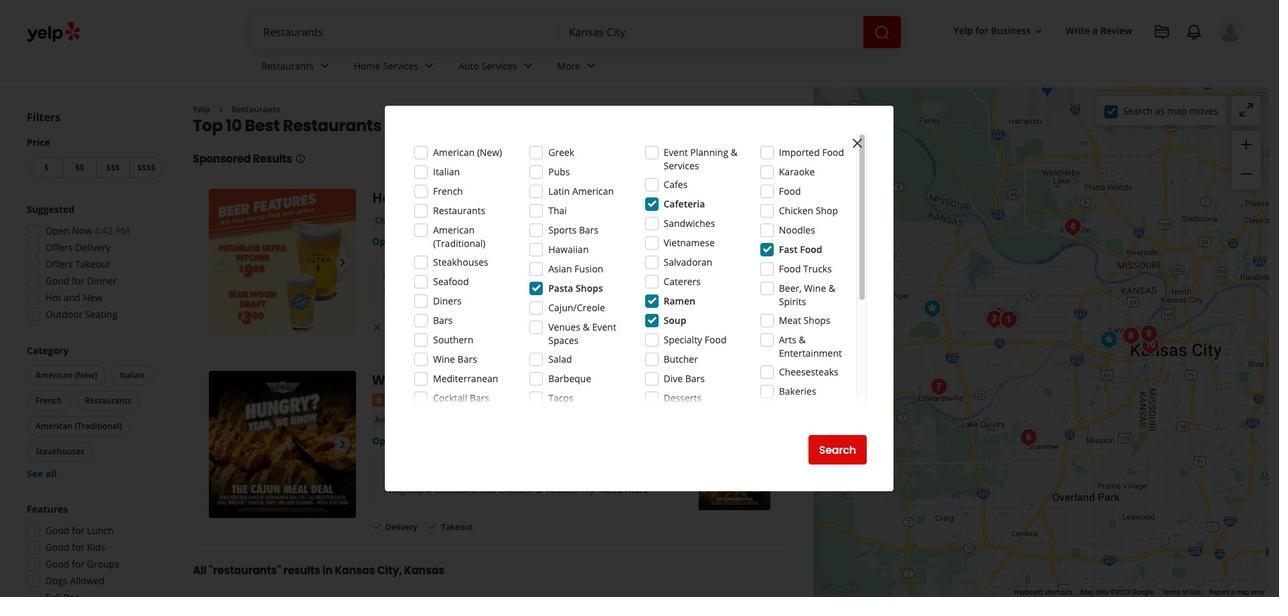 Task type: describe. For each thing, give the bounding box(es) containing it.
1 vertical spatial restaurants link
[[232, 104, 280, 115]]

16 chevron right v2 image
[[215, 104, 226, 115]]

slideshow element for wingstop
[[209, 371, 356, 518]]

sponsored
[[193, 152, 251, 167]]

bars down diners
[[433, 314, 453, 327]]

search for search
[[819, 442, 856, 458]]

1 horizontal spatial delivery
[[386, 521, 417, 533]]

until
[[400, 235, 419, 248]]

keyboard shortcuts
[[1015, 589, 1073, 596]]

sports inside 'button'
[[444, 215, 469, 227]]

services for auto services
[[482, 59, 517, 72]]

dinner
[[87, 274, 117, 287]]

google
[[1133, 589, 1154, 596]]

sports bars inside search dialog
[[548, 224, 599, 236]]

"restaurants"
[[209, 563, 281, 579]]

for for dinner
[[72, 274, 85, 287]]

0 vertical spatial read
[[608, 284, 631, 297]]

shop
[[816, 204, 838, 217]]

next image for wingstop
[[335, 437, 351, 453]]

more
[[557, 59, 581, 72]]

keyboard
[[1015, 589, 1043, 596]]

steakhouses inside button
[[35, 446, 85, 457]]

fusion
[[575, 262, 604, 275]]

best
[[245, 115, 280, 137]]

caterers
[[664, 275, 701, 288]]

greek
[[548, 146, 575, 159]]

bars right the 2.9
[[470, 392, 489, 404]]

takeout for wingstop
[[441, 521, 473, 533]]

fry
[[581, 483, 595, 496]]

bars right dive
[[685, 372, 705, 385]]

offers for offers takeout
[[46, 258, 73, 270]]

expand map image
[[1239, 102, 1255, 118]]

good for groups
[[46, 558, 119, 570]]

bars up mediterranean
[[458, 353, 477, 366]]

business
[[991, 24, 1031, 37]]

bars inside sports bars 'button'
[[471, 215, 489, 227]]

search as map moves
[[1123, 104, 1218, 117]]

new inside the new cajun meal deal wingstop® louisiana rub chicken & voodoo fry read more
[[403, 470, 424, 483]]

map
[[1081, 589, 1094, 596]]

bars inside 'juice bars & smoothies'
[[802, 404, 821, 417]]

terms
[[1162, 589, 1181, 596]]

2.9 star rating image
[[372, 394, 445, 407]]

noodles
[[779, 224, 815, 236]]

$$$$ button
[[129, 157, 163, 178]]

search image
[[874, 24, 890, 41]]

0 vertical spatial american (new) button
[[27, 366, 106, 386]]

close image
[[850, 135, 866, 151]]

1 horizontal spatial (new)
[[416, 414, 439, 426]]

sponsored results
[[193, 152, 292, 167]]

0 horizontal spatial city,
[[377, 563, 402, 579]]

restaurants right 16 chevron right v2 image
[[232, 104, 280, 115]]

open now 4:42 pm
[[46, 224, 130, 237]]

yelp link
[[193, 104, 210, 115]]

beer,
[[779, 282, 802, 295]]

0 vertical spatial american (traditional) button
[[497, 215, 593, 228]]

features
[[27, 503, 68, 516]]

$$$
[[106, 162, 120, 173]]

hawaiian
[[548, 243, 589, 256]]

steakhouses button
[[27, 442, 93, 462]]

previous image for hooters
[[214, 255, 230, 271]]

a for report
[[1231, 589, 1235, 596]]

american inside american (traditional)
[[433, 224, 475, 236]]

2.9
[[450, 393, 463, 405]]

bakeries
[[779, 385, 817, 398]]

juice
[[779, 404, 799, 417]]

read inside the new cajun meal deal wingstop® louisiana rub chicken & voodoo fry read more
[[600, 483, 623, 496]]

auto services
[[459, 59, 517, 72]]

french inside search dialog
[[433, 185, 463, 197]]

gameday
[[412, 271, 456, 283]]

chicken inside the new cajun meal deal wingstop® louisiana rub chicken & voodoo fry read more
[[499, 483, 533, 496]]

$ button
[[29, 157, 63, 178]]

dogs
[[46, 574, 68, 587]]

home services link
[[343, 48, 448, 87]]

top
[[193, 115, 223, 137]]

& inside "event planning & services"
[[731, 146, 738, 159]]

now
[[72, 224, 92, 237]]

chicken wings button
[[372, 215, 436, 228]]

entertainment
[[779, 347, 842, 360]]

0 vertical spatial wingstop image
[[1096, 326, 1123, 353]]

24 chevron down v2 image for more
[[583, 58, 599, 74]]

group containing features
[[23, 503, 166, 597]]

pubs
[[548, 165, 570, 178]]

24 chevron down v2 image for home services
[[421, 58, 437, 74]]

for for kids
[[72, 541, 85, 554]]

previous image for wingstop
[[214, 437, 230, 453]]

offers delivery
[[46, 241, 111, 254]]

2 vertical spatial (traditional)
[[75, 420, 122, 432]]

american (new) inside search dialog
[[433, 146, 502, 159]]

0 vertical spatial city,
[[490, 115, 527, 137]]

home
[[354, 59, 381, 72]]

& inside the new cajun meal deal wingstop® louisiana rub chicken & voodoo fry read more
[[536, 483, 543, 496]]

the
[[384, 470, 401, 483]]

category
[[27, 344, 69, 357]]

grill 32 image
[[926, 373, 953, 400]]

karaoke
[[779, 165, 815, 178]]

takeout for hooters
[[529, 322, 560, 334]]

2 vertical spatial american (new)
[[375, 414, 439, 426]]

event planning & services
[[664, 146, 738, 172]]

zoom in image
[[1239, 136, 1255, 152]]

zoom out image
[[1239, 166, 1255, 182]]

the new cajun meal deal wingstop® louisiana rub chicken & voodoo fry read more
[[384, 470, 649, 496]]

16 info v2 image
[[295, 154, 306, 164]]

(28
[[466, 393, 479, 405]]

southern
[[433, 333, 474, 346]]

write a review link
[[1060, 19, 1138, 43]]

groups
[[87, 558, 119, 570]]

cheesesteaks
[[779, 366, 839, 378]]

& inside 'juice bars & smoothies'
[[824, 404, 831, 417]]

spaces
[[548, 334, 579, 347]]

vietnamese
[[664, 236, 715, 249]]

error
[[1251, 589, 1265, 596]]

& inside arts & entertainment
[[799, 333, 806, 346]]

2 every from the left
[[439, 284, 463, 297]]

16 close v2 image
[[372, 322, 383, 333]]

dogs allowed
[[46, 574, 105, 587]]

event inside venues & event spaces
[[592, 321, 616, 333]]

0 vertical spatial more
[[633, 284, 657, 297]]

wingstop
[[372, 371, 435, 389]]

imported food
[[779, 146, 844, 159]]

restaurants inside business categories element
[[261, 59, 314, 72]]

sports bars button
[[441, 215, 492, 228]]

home services
[[354, 59, 418, 72]]

dive
[[664, 372, 683, 385]]

16 checkmark v2 image for hooters
[[515, 322, 526, 333]]

notifications image
[[1186, 24, 1202, 40]]

10
[[226, 115, 242, 137]]

wandering vine at the castle image
[[1016, 424, 1042, 451]]

0 horizontal spatial american (traditional)
[[35, 420, 122, 432]]

all "restaurants" results in kansas city, kansas
[[193, 563, 445, 579]]

moves
[[1190, 104, 1218, 117]]

pasta
[[548, 282, 573, 295]]

deals
[[458, 271, 484, 283]]

chicken for chicken wings
[[375, 215, 407, 227]]

midnight
[[422, 235, 461, 248]]

1 vertical spatial american (traditional) button
[[27, 416, 131, 437]]

hooters
[[372, 189, 426, 207]]

rub
[[479, 483, 496, 496]]

restaurants inside search dialog
[[433, 204, 486, 217]]

italian inside search dialog
[[433, 165, 460, 178]]

pasta shops
[[548, 282, 603, 295]]

taco bell image
[[998, 304, 1024, 331]]

services inside "event planning & services"
[[664, 159, 699, 172]]

the lunch box image
[[1136, 320, 1163, 347]]

24 chevron down v2 image
[[520, 58, 536, 74]]

chicken wings
[[375, 215, 433, 227]]

food up beer, on the top right
[[779, 262, 801, 275]]

0 vertical spatial restaurants link
[[251, 48, 343, 87]]

open for now
[[46, 224, 70, 237]]

about.
[[616, 284, 644, 297]]

seating
[[421, 322, 449, 334]]



Task type: vqa. For each thing, say whether or not it's contained in the screenshot.


Task type: locate. For each thing, give the bounding box(es) containing it.
1 slideshow element from the top
[[209, 189, 356, 336]]

16 checkmark v2 image for wingstop
[[428, 521, 439, 532]]

2 horizontal spatial american (traditional)
[[500, 215, 590, 227]]

price group
[[27, 136, 166, 181]]

you'll
[[538, 284, 561, 297]]

yelp for yelp link
[[193, 104, 210, 115]]

sports down the thai
[[548, 224, 577, 236]]

food up the 'food trucks'
[[800, 243, 823, 256]]

24 chevron down v2 image inside more link
[[583, 58, 599, 74]]

0 vertical spatial delivery
[[75, 241, 111, 254]]

shortcuts
[[1044, 589, 1073, 596]]

& up smoothies
[[824, 404, 831, 417]]

american (traditional) button
[[497, 215, 593, 228], [27, 416, 131, 437]]

1 vertical spatial read
[[600, 483, 623, 496]]

open until midnight
[[372, 235, 461, 248]]

1 vertical spatial outdoor
[[386, 322, 418, 334]]

0 horizontal spatial italian
[[120, 370, 144, 381]]

outdoor down and
[[46, 308, 83, 321]]

every
[[384, 284, 407, 297], [439, 284, 463, 297]]

&
[[731, 146, 738, 159], [829, 282, 836, 295], [583, 321, 590, 333], [799, 333, 806, 346], [824, 404, 831, 417], [536, 483, 543, 496]]

1 horizontal spatial sports
[[548, 224, 577, 236]]

1 next image from the top
[[335, 255, 351, 271]]

2 24 chevron down v2 image from the left
[[421, 58, 437, 74]]

new up seating
[[83, 291, 103, 304]]

0 horizontal spatial american (traditional) button
[[27, 416, 131, 437]]

bars up smoothies
[[802, 404, 821, 417]]

seafood
[[433, 275, 469, 288]]

1 horizontal spatial italian
[[433, 165, 460, 178]]

map
[[1168, 104, 1187, 117], [1236, 589, 1250, 596]]

wings
[[409, 215, 433, 227]]

0 horizontal spatial every
[[384, 284, 407, 297]]

steakhouses up deals
[[433, 256, 488, 268]]

for down offers takeout
[[72, 274, 85, 287]]

1 vertical spatial city,
[[377, 563, 402, 579]]

food for imported food
[[822, 146, 844, 159]]

american (new) button down 2.9 star rating image
[[372, 414, 442, 427]]

shops down fusion
[[576, 282, 603, 295]]

4 good from the top
[[46, 558, 69, 570]]

0 horizontal spatial wine
[[433, 353, 455, 366]]

1 vertical spatial shops
[[804, 314, 831, 327]]

1 every from the left
[[384, 284, 407, 297]]

chicken down 'hooters'
[[375, 215, 407, 227]]

salad
[[548, 353, 572, 366]]

chicken inside 'button'
[[375, 215, 407, 227]]

good up hot
[[46, 274, 69, 287]]

0 horizontal spatial french
[[35, 395, 62, 406]]

1 horizontal spatial yelp
[[954, 24, 973, 37]]

every game. every week. and deals you'll get fired up about.
[[384, 284, 644, 297]]

american (traditional) up 'steakhouses' button
[[35, 420, 122, 432]]

1 vertical spatial slideshow element
[[209, 371, 356, 518]]

takeout up the spaces
[[529, 322, 560, 334]]

2 vertical spatial takeout
[[441, 521, 473, 533]]

wine inside beer, wine & spirits
[[804, 282, 826, 295]]

1 horizontal spatial services
[[482, 59, 517, 72]]

projects image
[[1154, 24, 1170, 40]]

0 vertical spatial wine
[[804, 282, 826, 295]]

delivery down 'wingstop®'
[[386, 521, 417, 533]]

0 vertical spatial french
[[433, 185, 463, 197]]

1 horizontal spatial wine
[[804, 282, 826, 295]]

steakhouses
[[433, 256, 488, 268], [35, 446, 85, 457]]

butcher
[[664, 353, 698, 366]]

get
[[563, 284, 577, 297]]

previous image
[[214, 255, 230, 271], [214, 437, 230, 453]]

chicken inside search dialog
[[779, 204, 814, 217]]

fast food
[[779, 243, 823, 256]]

(new)
[[477, 146, 502, 159], [75, 370, 97, 381], [416, 414, 439, 426]]

thai
[[548, 204, 567, 217]]

0 vertical spatial yelp
[[954, 24, 973, 37]]

0 vertical spatial shops
[[576, 282, 603, 295]]

a
[[1093, 24, 1098, 37], [1231, 589, 1235, 596]]

italian up restaurants button at the bottom left
[[120, 370, 144, 381]]

takeout up dinner
[[75, 258, 110, 270]]

outdoor right 16 close v2 image at the left bottom
[[386, 322, 418, 334]]

delivery down the 'open now 4:42 pm'
[[75, 241, 111, 254]]

1 vertical spatial search
[[819, 442, 856, 458]]

takeout down louisiana
[[441, 521, 473, 533]]

services left 24 chevron down v2 image
[[482, 59, 517, 72]]

mason jar image
[[996, 306, 1022, 333]]

a for write
[[1093, 24, 1098, 37]]

hooters image
[[919, 295, 946, 322]]

top 10 best restaurants near kansas city, kansas
[[193, 115, 590, 137]]

group containing suggested
[[23, 203, 166, 325]]

near
[[385, 115, 424, 137]]

asian fusion
[[548, 262, 604, 275]]

0 horizontal spatial chicken
[[375, 215, 407, 227]]

american (traditional) down latin
[[500, 215, 590, 227]]

1 horizontal spatial steakhouses
[[433, 256, 488, 268]]

restaurants inside restaurants button
[[85, 395, 132, 406]]

chicken up noodles
[[779, 204, 814, 217]]

outdoor seating
[[46, 308, 117, 321]]

for down good for lunch
[[72, 541, 85, 554]]

1 horizontal spatial wingstop image
[[1096, 326, 1123, 353]]

krab kingz seafood kck image
[[987, 303, 1014, 330]]

bars up hawaiian
[[579, 224, 599, 236]]

louisiana
[[435, 483, 477, 496]]

1 vertical spatial delivery
[[386, 521, 417, 533]]

food for specialty food
[[705, 333, 727, 346]]

open inside group
[[46, 224, 70, 237]]

chicken for chicken shop
[[779, 204, 814, 217]]

restaurants button
[[76, 391, 140, 411]]

0 vertical spatial search
[[1123, 104, 1153, 117]]

& right arts
[[799, 333, 806, 346]]

deal
[[481, 470, 502, 483]]

shops for pasta shops
[[576, 282, 603, 295]]

0 horizontal spatial wingstop image
[[209, 371, 356, 518]]

good for good for kids
[[46, 541, 69, 554]]

0 horizontal spatial map
[[1168, 104, 1187, 117]]

slideshow element
[[209, 189, 356, 336], [209, 371, 356, 518]]

group containing category
[[24, 344, 166, 481]]

1 vertical spatial steakhouses
[[35, 446, 85, 457]]

1 horizontal spatial american (traditional)
[[433, 224, 486, 250]]

2 previous image from the top
[[214, 437, 230, 453]]

good for good for dinner
[[46, 274, 69, 287]]

map left error
[[1236, 589, 1250, 596]]

services inside 'link'
[[383, 59, 418, 72]]

0 horizontal spatial sports
[[444, 215, 469, 227]]

0 horizontal spatial steakhouses
[[35, 446, 85, 457]]

google image
[[817, 580, 862, 597]]

don antonio's carnicería y taqueria image
[[993, 304, 1020, 331]]

steakhouses inside search dialog
[[433, 256, 488, 268]]

food right specialty
[[705, 333, 727, 346]]

fired
[[579, 284, 600, 297]]

good for good for groups
[[46, 558, 69, 570]]

italian inside button
[[120, 370, 144, 381]]

1 vertical spatial takeout
[[529, 322, 560, 334]]

my brother's place image
[[1060, 213, 1087, 240]]

wine down trucks
[[804, 282, 826, 295]]

bars up deals
[[471, 215, 489, 227]]

american (traditional) inside 'link'
[[500, 215, 590, 227]]

& down trucks
[[829, 282, 836, 295]]

24 chevron down v2 image for restaurants
[[316, 58, 333, 74]]

new inside group
[[83, 291, 103, 304]]

1 vertical spatial italian
[[120, 370, 144, 381]]

1 vertical spatial (traditional)
[[433, 237, 486, 250]]

use
[[1190, 589, 1201, 596]]

outdoor for outdoor seating
[[46, 308, 83, 321]]

None search field
[[253, 16, 903, 48]]

a right report
[[1231, 589, 1235, 596]]

1 vertical spatial next image
[[335, 437, 351, 453]]

1 24 chevron down v2 image from the left
[[316, 58, 333, 74]]

spirits
[[779, 295, 806, 308]]

food for fast food
[[800, 243, 823, 256]]

offers down offers delivery at the top left of page
[[46, 258, 73, 270]]

sports
[[444, 215, 469, 227], [548, 224, 577, 236]]

restaurants up best
[[261, 59, 314, 72]]

city, right in
[[377, 563, 402, 579]]

$$ button
[[63, 157, 96, 178]]

american (new) button up the french "button"
[[27, 366, 106, 386]]

2 good from the top
[[46, 524, 69, 537]]

2 slideshow element from the top
[[209, 371, 356, 518]]

steakhouses up all on the left bottom of page
[[35, 446, 85, 457]]

food left close image
[[822, 146, 844, 159]]

for for groups
[[72, 558, 85, 570]]

3 good from the top
[[46, 541, 69, 554]]

restaurants
[[261, 59, 314, 72], [232, 104, 280, 115], [283, 115, 382, 137], [433, 204, 486, 217], [85, 395, 132, 406]]

1 horizontal spatial 24 chevron down v2 image
[[421, 58, 437, 74]]

yelp left 16 chevron right v2 image
[[193, 104, 210, 115]]

1 good from the top
[[46, 274, 69, 287]]

0 vertical spatial new
[[83, 291, 103, 304]]

sports bars up hawaiian
[[548, 224, 599, 236]]

0 vertical spatial previous image
[[214, 255, 230, 271]]

outdoor seating
[[386, 322, 449, 334]]

good down good for lunch
[[46, 541, 69, 554]]

(new) inside search dialog
[[477, 146, 502, 159]]

every down score
[[384, 284, 407, 297]]

american (new) link
[[372, 414, 442, 427]]

slap's bbq image
[[1118, 322, 1145, 349]]

good for good for lunch
[[46, 524, 69, 537]]

read right the "fry"
[[600, 483, 623, 496]]

yelp inside button
[[954, 24, 973, 37]]

event inside "event planning & services"
[[664, 146, 688, 159]]

2 horizontal spatial 24 chevron down v2 image
[[583, 58, 599, 74]]

chicken shop
[[779, 204, 838, 217]]

1 horizontal spatial french
[[433, 185, 463, 197]]

1 horizontal spatial chicken
[[499, 483, 533, 496]]

open for until
[[372, 235, 397, 248]]

1 vertical spatial offers
[[46, 258, 73, 270]]

0 horizontal spatial event
[[592, 321, 616, 333]]

lunch
[[87, 524, 114, 537]]

1 horizontal spatial sports bars
[[548, 224, 599, 236]]

map region
[[670, 12, 1279, 597]]

0 horizontal spatial new
[[83, 291, 103, 304]]

search button
[[809, 435, 867, 465]]

for for lunch
[[72, 524, 85, 537]]

offers up offers takeout
[[46, 241, 73, 254]]

yelp for business
[[954, 24, 1031, 37]]

search for search as map moves
[[1123, 104, 1153, 117]]

american (traditional) button down latin
[[497, 215, 593, 228]]

sports up midnight
[[444, 215, 469, 227]]

all
[[193, 563, 207, 579]]

shops up arts & entertainment
[[804, 314, 831, 327]]

1 horizontal spatial a
[[1231, 589, 1235, 596]]

french up sports bars link
[[433, 185, 463, 197]]

map for error
[[1236, 589, 1250, 596]]

score
[[384, 271, 409, 283]]

more link
[[547, 48, 610, 87]]

american (new) button
[[27, 366, 106, 386], [372, 414, 442, 427]]

map for moves
[[1168, 104, 1187, 117]]

offers for offers delivery
[[46, 241, 73, 254]]

more right the "fry"
[[625, 483, 649, 496]]

restaurants up 16 info v2 icon
[[283, 115, 382, 137]]

(traditional) down sports bars link
[[433, 237, 486, 250]]

dive bars
[[664, 372, 705, 385]]

auto
[[459, 59, 479, 72]]

1 vertical spatial american (new) button
[[372, 414, 442, 427]]

24 chevron down v2 image left auto
[[421, 58, 437, 74]]

event down cajun/creole
[[592, 321, 616, 333]]

24 chevron down v2 image left home on the top of page
[[316, 58, 333, 74]]

1 horizontal spatial 16 checkmark v2 image
[[428, 521, 439, 532]]

(traditional) up hawaiian
[[541, 215, 590, 227]]

(traditional) inside 'link'
[[541, 215, 590, 227]]

read right fired
[[608, 284, 631, 297]]

0 horizontal spatial services
[[383, 59, 418, 72]]

deals
[[513, 284, 536, 297]]

wine down southern
[[433, 353, 455, 366]]

event up cafes
[[664, 146, 688, 159]]

specialty food
[[664, 333, 727, 346]]

hooters link
[[372, 189, 426, 207]]

search inside button
[[819, 442, 856, 458]]

city, down 'auto services' link
[[490, 115, 527, 137]]

american (traditional) right wings
[[433, 224, 486, 250]]

for up good for kids
[[72, 524, 85, 537]]

1 offers from the top
[[46, 241, 73, 254]]

more left ramen
[[633, 284, 657, 297]]

for for business
[[976, 24, 989, 37]]

score gameday deals
[[384, 271, 484, 283]]

restaurants up midnight
[[433, 204, 486, 217]]

0 vertical spatial (traditional)
[[541, 215, 590, 227]]

american (traditional) inside search dialog
[[433, 224, 486, 250]]

0 horizontal spatial a
[[1093, 24, 1098, 37]]

open down suggested
[[46, 224, 70, 237]]

french button
[[27, 391, 71, 411]]

italian up sports bars link
[[433, 165, 460, 178]]

1 horizontal spatial american (new) button
[[372, 414, 442, 427]]

sports inside search dialog
[[548, 224, 577, 236]]

hooters image
[[209, 189, 356, 336]]

trucks
[[803, 262, 832, 275]]

©2023
[[1111, 589, 1131, 596]]

& right planning
[[731, 146, 738, 159]]

2 horizontal spatial takeout
[[529, 322, 560, 334]]

1 horizontal spatial search
[[1123, 104, 1153, 117]]

data
[[1096, 589, 1109, 596]]

services up cafes
[[664, 159, 699, 172]]

0 horizontal spatial (traditional)
[[75, 420, 122, 432]]

map right as
[[1168, 104, 1187, 117]]

services for home services
[[383, 59, 418, 72]]

16 checkmark v2 image
[[515, 322, 526, 333], [372, 521, 383, 532], [428, 521, 439, 532]]

2 offers from the top
[[46, 258, 73, 270]]

16 chevron down v2 image
[[1034, 26, 1044, 37]]

meal
[[456, 470, 479, 483]]

sports bars inside sports bars 'button'
[[444, 215, 489, 227]]

1 horizontal spatial outdoor
[[386, 322, 418, 334]]

0 vertical spatial italian
[[433, 165, 460, 178]]

outdoor
[[46, 308, 83, 321], [386, 322, 418, 334]]

a right the write
[[1093, 24, 1098, 37]]

american inside 'link'
[[500, 215, 539, 227]]

4:42
[[94, 224, 113, 237]]

outdoor for outdoor seating
[[386, 322, 418, 334]]

open left until
[[372, 235, 397, 248]]

24 chevron down v2 image
[[316, 58, 333, 74], [421, 58, 437, 74], [583, 58, 599, 74]]

yelp for business button
[[948, 19, 1050, 43]]

group
[[1232, 131, 1261, 189], [23, 203, 166, 325], [24, 344, 166, 481], [23, 503, 166, 597]]

1 horizontal spatial every
[[439, 284, 463, 297]]

3 24 chevron down v2 image from the left
[[583, 58, 599, 74]]

services right home on the top of page
[[383, 59, 418, 72]]

next image
[[335, 255, 351, 271], [335, 437, 351, 453]]

slideshow element for hooters
[[209, 189, 356, 336]]

0 horizontal spatial 24 chevron down v2 image
[[316, 58, 333, 74]]

for
[[976, 24, 989, 37], [72, 274, 85, 287], [72, 524, 85, 537], [72, 541, 85, 554], [72, 558, 85, 570]]

soup
[[664, 314, 686, 327]]

& down cajun/creole
[[583, 321, 590, 333]]

chicken down deal
[[499, 483, 533, 496]]

wine bars
[[433, 353, 477, 366]]

see all button
[[27, 467, 57, 480]]

beer, wine & spirits
[[779, 282, 836, 308]]

open down american (new) link in the bottom left of the page
[[372, 434, 397, 447]]

0 vertical spatial event
[[664, 146, 688, 159]]

1 vertical spatial yelp
[[193, 104, 210, 115]]

wingstop image
[[1096, 326, 1123, 353], [209, 371, 356, 518]]

yelp left 'business'
[[954, 24, 973, 37]]

0 horizontal spatial outdoor
[[46, 308, 83, 321]]

more inside the new cajun meal deal wingstop® louisiana rub chicken & voodoo fry read more
[[625, 483, 649, 496]]

24 chevron down v2 image inside home services 'link'
[[421, 58, 437, 74]]

1 previous image from the top
[[214, 255, 230, 271]]

1 horizontal spatial city,
[[490, 115, 527, 137]]

restaurants link
[[251, 48, 343, 87], [232, 104, 280, 115]]

search dialog
[[0, 0, 1279, 597]]

kids
[[87, 541, 105, 554]]

0 horizontal spatial 16 checkmark v2 image
[[372, 521, 383, 532]]

imported
[[779, 146, 820, 159]]

1 vertical spatial new
[[403, 470, 424, 483]]

0 horizontal spatial shops
[[576, 282, 603, 295]]

2 horizontal spatial (traditional)
[[541, 215, 590, 227]]

0 vertical spatial american (new)
[[433, 146, 502, 159]]

food down karaoke
[[779, 185, 801, 197]]

(traditional) down restaurants button at the bottom left
[[75, 420, 122, 432]]

1 vertical spatial french
[[35, 395, 62, 406]]

yelp
[[954, 24, 973, 37], [193, 104, 210, 115]]

shops for meat shops
[[804, 314, 831, 327]]

search down smoothies
[[819, 442, 856, 458]]

good up dogs
[[46, 558, 69, 570]]

the campground image
[[1137, 332, 1164, 359]]

city,
[[490, 115, 527, 137], [377, 563, 402, 579]]

sports bars up midnight
[[444, 215, 489, 227]]

1 vertical spatial wine
[[433, 353, 455, 366]]

for inside button
[[976, 24, 989, 37]]

suggested
[[27, 203, 74, 216]]

1 horizontal spatial shops
[[804, 314, 831, 327]]

business categories element
[[251, 48, 1243, 87]]

for left 'business'
[[976, 24, 989, 37]]

new up 'wingstop®'
[[403, 470, 424, 483]]

see
[[27, 467, 43, 480]]

1 vertical spatial map
[[1236, 589, 1250, 596]]

1 vertical spatial a
[[1231, 589, 1235, 596]]

1 horizontal spatial event
[[664, 146, 688, 159]]

1 vertical spatial event
[[592, 321, 616, 333]]

user actions element
[[943, 17, 1261, 99]]

0 vertical spatial map
[[1168, 104, 1187, 117]]

naree kitchen image
[[981, 306, 1008, 332]]

(traditional) inside search dialog
[[433, 237, 486, 250]]

good for lunch
[[46, 524, 114, 537]]

1 horizontal spatial (traditional)
[[433, 237, 486, 250]]

write a review
[[1066, 24, 1133, 37]]

asian
[[548, 262, 572, 275]]

0 horizontal spatial delivery
[[75, 241, 111, 254]]

good down features
[[46, 524, 69, 537]]

for down good for kids
[[72, 558, 85, 570]]

0 vertical spatial next image
[[335, 255, 351, 271]]

1 vertical spatial american (new)
[[35, 370, 97, 381]]

yelp for yelp for business
[[954, 24, 973, 37]]

new
[[83, 291, 103, 304], [403, 470, 424, 483]]

voodoo
[[545, 483, 579, 496]]

24 chevron down v2 image right more
[[583, 58, 599, 74]]

report a map error link
[[1209, 589, 1265, 596]]

french inside "button"
[[35, 395, 62, 406]]

american (traditional) button up 'steakhouses' button
[[27, 416, 131, 437]]

services
[[383, 59, 418, 72], [482, 59, 517, 72], [664, 159, 699, 172]]

every down the score gameday deals
[[439, 284, 463, 297]]

restaurants down italian button
[[85, 395, 132, 406]]

2 next image from the top
[[335, 437, 351, 453]]

& inside beer, wine & spirits
[[829, 282, 836, 295]]

0 vertical spatial takeout
[[75, 258, 110, 270]]

french down 'category'
[[35, 395, 62, 406]]

search left as
[[1123, 104, 1153, 117]]

1 vertical spatial previous image
[[214, 437, 230, 453]]

food trucks
[[779, 262, 832, 275]]

& inside venues & event spaces
[[583, 321, 590, 333]]

0 vertical spatial a
[[1093, 24, 1098, 37]]

0 vertical spatial slideshow element
[[209, 189, 356, 336]]

(new) inside group
[[75, 370, 97, 381]]

food
[[822, 146, 844, 159], [779, 185, 801, 197], [800, 243, 823, 256], [779, 262, 801, 275], [705, 333, 727, 346]]

next image for hooters
[[335, 255, 351, 271]]

0 vertical spatial offers
[[46, 241, 73, 254]]

0 vertical spatial (new)
[[477, 146, 502, 159]]

price
[[27, 136, 50, 149]]

& left "voodoo"
[[536, 483, 543, 496]]

outdoor inside group
[[46, 308, 83, 321]]



